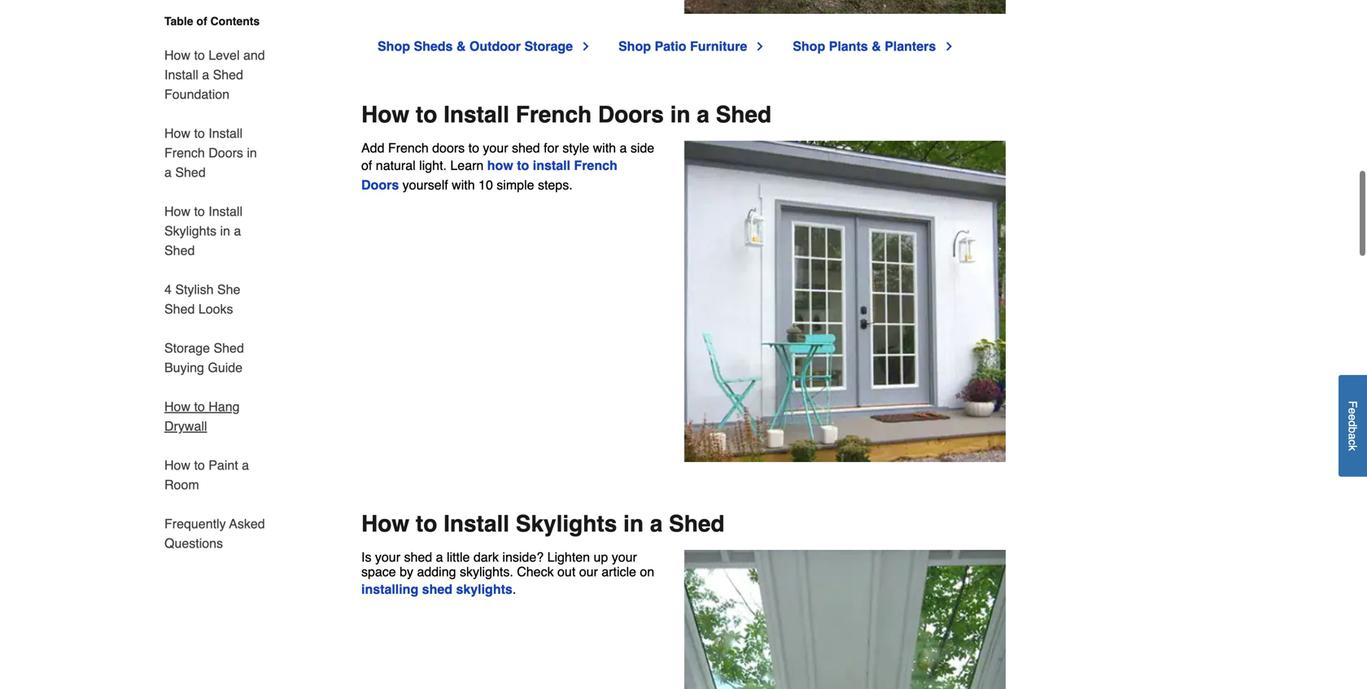Task type: locate. For each thing, give the bounding box(es) containing it.
table
[[164, 15, 193, 28]]

french down foundation
[[164, 145, 205, 160]]

& right plants
[[872, 39, 881, 54]]

1 vertical spatial with
[[452, 177, 475, 192]]

shop
[[378, 39, 410, 54], [619, 39, 651, 54], [793, 39, 825, 54]]

how for how to install french doors in a shed link
[[164, 126, 190, 141]]

how inside how to level and install a shed foundation
[[164, 48, 190, 63]]

shop plants & planters
[[793, 39, 936, 54]]

1 horizontal spatial doors
[[361, 177, 399, 192]]

dark
[[474, 550, 499, 565]]

patio
[[655, 39, 687, 54]]

1 shop from the left
[[378, 39, 410, 54]]

4 stylish she shed looks link
[[164, 270, 267, 329]]

to left the paint
[[194, 458, 205, 473]]

1 e from the top
[[1347, 408, 1360, 414]]

doors
[[598, 102, 664, 128], [209, 145, 243, 160], [361, 177, 399, 192]]

chevron right image for shop sheds & outdoor storage
[[579, 40, 593, 53]]

in
[[670, 102, 691, 128], [247, 145, 257, 160], [220, 223, 230, 238], [623, 511, 644, 537]]

b
[[1347, 427, 1360, 433]]

to down how to install french doors in a shed link
[[194, 204, 205, 219]]

shed
[[213, 67, 243, 82], [716, 102, 772, 128], [175, 165, 206, 180], [164, 243, 195, 258], [164, 302, 195, 317], [214, 341, 244, 356], [669, 511, 725, 537]]

how down foundation
[[164, 126, 190, 141]]

up
[[594, 550, 608, 565]]

french doors on a shed with a porch and a blue bistro table. image
[[684, 141, 1006, 462]]

your
[[483, 140, 508, 155], [375, 550, 400, 565], [612, 550, 637, 565]]

how to install skylights in a shed
[[164, 204, 243, 258], [361, 511, 725, 537]]

to up doors
[[416, 102, 437, 128]]

3 shop from the left
[[793, 39, 825, 54]]

0 vertical spatial how to install skylights in a shed
[[164, 204, 243, 258]]

french up 'natural'
[[388, 140, 429, 155]]

to up learn
[[468, 140, 479, 155]]

how to install french doors in a shed up style
[[361, 102, 772, 128]]

planters
[[885, 39, 936, 54]]

shop for shop sheds & outdoor storage
[[378, 39, 410, 54]]

1 chevron right image from the left
[[579, 40, 593, 53]]

shed
[[512, 140, 540, 155], [404, 550, 432, 565], [422, 582, 453, 597]]

shed down adding
[[422, 582, 453, 597]]

a up the she
[[234, 223, 241, 238]]

how inside 'how to paint a room'
[[164, 458, 190, 473]]

with
[[593, 140, 616, 155], [452, 177, 475, 192]]

2 horizontal spatial shop
[[793, 39, 825, 54]]

installing
[[361, 582, 419, 597]]

skylights up lighten
[[516, 511, 617, 537]]

e up d
[[1347, 408, 1360, 414]]

shed inside storage shed buying guide
[[214, 341, 244, 356]]

shop left sheds
[[378, 39, 410, 54]]

chevron right image
[[579, 40, 593, 53], [754, 40, 767, 53]]

0 horizontal spatial chevron right image
[[579, 40, 593, 53]]

how up add at the left top of the page
[[361, 102, 409, 128]]

how for how to hang drywall "link"
[[164, 399, 190, 414]]

1 vertical spatial of
[[361, 158, 372, 173]]

how to hang drywall link
[[164, 387, 267, 446]]

0 horizontal spatial &
[[456, 39, 466, 54]]

how up room
[[164, 458, 190, 473]]

0 vertical spatial skylights
[[164, 223, 217, 238]]

0 horizontal spatial shop
[[378, 39, 410, 54]]

buying
[[164, 360, 204, 375]]

install inside "how to install skylights in a shed"
[[209, 204, 243, 219]]

k
[[1347, 446, 1360, 451]]

1 vertical spatial shed
[[404, 550, 432, 565]]

2 vertical spatial doors
[[361, 177, 399, 192]]

shop sheds & outdoor storage link
[[378, 37, 593, 56]]

1 horizontal spatial of
[[361, 158, 372, 173]]

to up simple
[[517, 158, 529, 173]]

skylights
[[164, 223, 217, 238], [516, 511, 617, 537]]

to inside how to level and install a shed foundation
[[194, 48, 205, 63]]

to left level
[[194, 48, 205, 63]]

0 vertical spatial with
[[593, 140, 616, 155]]

shop left plants
[[793, 39, 825, 54]]

how
[[164, 48, 190, 63], [361, 102, 409, 128], [164, 126, 190, 141], [164, 204, 190, 219], [164, 399, 190, 414], [164, 458, 190, 473], [361, 511, 409, 537]]

chevron right image inside shop sheds & outdoor storage link
[[579, 40, 593, 53]]

e up b
[[1347, 414, 1360, 421]]

on
[[640, 565, 655, 580]]

storage
[[524, 39, 573, 54], [164, 341, 210, 356]]

0 horizontal spatial of
[[196, 15, 207, 28]]

how to install french doors link
[[361, 158, 618, 192]]

with down learn
[[452, 177, 475, 192]]

a inside how to install french doors in a shed
[[164, 165, 172, 180]]

to inside how to install french doors
[[517, 158, 529, 173]]

doors inside the table of contents element
[[209, 145, 243, 160]]

f
[[1347, 401, 1360, 408]]

2 & from the left
[[872, 39, 881, 54]]

yourself with 10 simple steps.
[[399, 177, 573, 192]]

1 vertical spatial storage
[[164, 341, 210, 356]]

1 horizontal spatial how to install french doors in a shed
[[361, 102, 772, 128]]

1 & from the left
[[456, 39, 466, 54]]

& for plants
[[872, 39, 881, 54]]

our
[[579, 565, 598, 580]]

how to install skylights in a shed link
[[164, 192, 267, 270]]

your up 'how'
[[483, 140, 508, 155]]

how to install skylights in a shed up inside?
[[361, 511, 725, 537]]

0 horizontal spatial storage
[[164, 341, 210, 356]]

install down how to install french doors in a shed link
[[209, 204, 243, 219]]

a left side
[[620, 140, 627, 155]]

d
[[1347, 421, 1360, 427]]

how up drywall
[[164, 399, 190, 414]]

0 horizontal spatial how to install french doors in a shed
[[164, 126, 257, 180]]

looks
[[198, 302, 233, 317]]

4
[[164, 282, 172, 297]]

shop left patio
[[619, 39, 651, 54]]

0 horizontal spatial skylights
[[164, 223, 217, 238]]

0 horizontal spatial doors
[[209, 145, 243, 160]]

1 horizontal spatial your
[[483, 140, 508, 155]]

shed left the for
[[512, 140, 540, 155]]

how for how to install skylights in a shed link
[[164, 204, 190, 219]]

1 vertical spatial doors
[[209, 145, 243, 160]]

how to paint a room
[[164, 458, 249, 492]]

a left little
[[436, 550, 443, 565]]

a inside 'how to paint a room'
[[242, 458, 249, 473]]

1 horizontal spatial &
[[872, 39, 881, 54]]

yourself
[[403, 177, 448, 192]]

2 chevron right image from the left
[[754, 40, 767, 53]]

1 horizontal spatial with
[[593, 140, 616, 155]]

how to install skylights in a shed inside how to install skylights in a shed link
[[164, 204, 243, 258]]

install inside how to level and install a shed foundation
[[164, 67, 198, 82]]

guide
[[208, 360, 243, 375]]

french down style
[[574, 158, 618, 173]]

0 vertical spatial doors
[[598, 102, 664, 128]]

of down add at the left top of the page
[[361, 158, 372, 173]]

shed up installing shed skylights link
[[404, 550, 432, 565]]

doors
[[432, 140, 465, 155]]

she
[[217, 282, 240, 297]]

of
[[196, 15, 207, 28], [361, 158, 372, 173]]

2 horizontal spatial doors
[[598, 102, 664, 128]]

to
[[194, 48, 205, 63], [416, 102, 437, 128], [194, 126, 205, 141], [468, 140, 479, 155], [517, 158, 529, 173], [194, 204, 205, 219], [194, 399, 205, 414], [194, 458, 205, 473], [416, 511, 437, 537]]

sheds
[[414, 39, 453, 54]]

&
[[456, 39, 466, 54], [872, 39, 881, 54]]

e
[[1347, 408, 1360, 414], [1347, 414, 1360, 421]]

to down foundation
[[194, 126, 205, 141]]

how inside how to hang drywall
[[164, 399, 190, 414]]

how to paint a room link
[[164, 446, 267, 505]]

of right table
[[196, 15, 207, 28]]

install
[[533, 158, 571, 173]]

to up adding
[[416, 511, 437, 537]]

chevron right image inside shop patio furniture link
[[754, 40, 767, 53]]

how down how to install french doors in a shed link
[[164, 204, 190, 219]]

0 vertical spatial shed
[[512, 140, 540, 155]]

how down table
[[164, 48, 190, 63]]

with inside add french doors to your shed for style with a side of natural light. learn
[[593, 140, 616, 155]]

storage up buying
[[164, 341, 210, 356]]

how to install french doors in a shed down foundation
[[164, 126, 257, 180]]

2 shop from the left
[[619, 39, 651, 54]]

& right sheds
[[456, 39, 466, 54]]

lighten
[[547, 550, 590, 565]]

.
[[513, 582, 516, 597]]

your right is
[[375, 550, 400, 565]]

how to level and install a shed foundation
[[164, 48, 265, 102]]

by
[[400, 565, 413, 580]]

0 horizontal spatial how to install skylights in a shed
[[164, 204, 243, 258]]

add french doors to your shed for style with a side of natural light. learn
[[361, 140, 654, 173]]

1 horizontal spatial chevron right image
[[754, 40, 767, 53]]

1 horizontal spatial shop
[[619, 39, 651, 54]]

0 horizontal spatial with
[[452, 177, 475, 192]]

your inside add french doors to your shed for style with a side of natural light. learn
[[483, 140, 508, 155]]

to up drywall
[[194, 399, 205, 414]]

your right up
[[612, 550, 637, 565]]

french
[[516, 102, 592, 128], [388, 140, 429, 155], [164, 145, 205, 160], [574, 158, 618, 173]]

f e e d b a c k
[[1347, 401, 1360, 451]]

how to install skylights in a shed up stylish
[[164, 204, 243, 258]]

side
[[631, 140, 654, 155]]

steps.
[[538, 177, 573, 192]]

doors up side
[[598, 102, 664, 128]]

adding
[[417, 565, 456, 580]]

storage shed buying guide link
[[164, 329, 267, 387]]

a up how to install skylights in a shed link
[[164, 165, 172, 180]]

plants
[[829, 39, 868, 54]]

storage right outdoor
[[524, 39, 573, 54]]

how to install french doors in a shed link
[[164, 114, 267, 192]]

install
[[164, 67, 198, 82], [444, 102, 509, 128], [209, 126, 243, 141], [209, 204, 243, 219], [444, 511, 509, 537]]

a up 'on'
[[650, 511, 663, 537]]

install up foundation
[[164, 67, 198, 82]]

paint
[[209, 458, 238, 473]]

a up foundation
[[202, 67, 209, 82]]

1 horizontal spatial how to install skylights in a shed
[[361, 511, 725, 537]]

doors down foundation
[[209, 145, 243, 160]]

1 vertical spatial skylights
[[516, 511, 617, 537]]

of inside add french doors to your shed for style with a side of natural light. learn
[[361, 158, 372, 173]]

0 vertical spatial of
[[196, 15, 207, 28]]

a inside add french doors to your shed for style with a side of natural light. learn
[[620, 140, 627, 155]]

a up k
[[1347, 433, 1360, 440]]

0 vertical spatial storage
[[524, 39, 573, 54]]

skylights inside "how to install skylights in a shed"
[[164, 223, 217, 238]]

doors down 'natural'
[[361, 177, 399, 192]]

& for sheds
[[456, 39, 466, 54]]

how to install french doors in a shed inside the table of contents element
[[164, 126, 257, 180]]

french inside how to install french doors in a shed link
[[164, 145, 205, 160]]

a right the paint
[[242, 458, 249, 473]]

a
[[202, 67, 209, 82], [697, 102, 710, 128], [620, 140, 627, 155], [164, 165, 172, 180], [234, 223, 241, 238], [1347, 433, 1360, 440], [242, 458, 249, 473], [650, 511, 663, 537], [436, 550, 443, 565]]

skylights up stylish
[[164, 223, 217, 238]]

with right style
[[593, 140, 616, 155]]

table of contents element
[[145, 13, 267, 553]]

a inside button
[[1347, 433, 1360, 440]]



Task type: vqa. For each thing, say whether or not it's contained in the screenshot.
'ADD'
yes



Task type: describe. For each thing, give the bounding box(es) containing it.
shop for shop patio furniture
[[619, 39, 651, 54]]

to inside 'how to paint a room'
[[194, 458, 205, 473]]

a inside "how to install skylights in a shed"
[[234, 223, 241, 238]]

frequently
[[164, 516, 226, 531]]

a inside how to level and install a shed foundation
[[202, 67, 209, 82]]

chevron right image for shop patio furniture
[[754, 40, 767, 53]]

a down shop patio furniture link
[[697, 102, 710, 128]]

how for how to paint a room link
[[164, 458, 190, 473]]

room
[[164, 477, 199, 492]]

how for how to level and install a shed foundation link
[[164, 48, 190, 63]]

4 stylish she shed looks
[[164, 282, 240, 317]]

contents
[[210, 15, 260, 28]]

stylish
[[175, 282, 214, 297]]

install up dark
[[444, 511, 509, 537]]

learn
[[450, 158, 484, 173]]

little
[[447, 550, 470, 565]]

to inside "how to install skylights in a shed"
[[194, 204, 205, 219]]

shop patio furniture
[[619, 39, 747, 54]]

how to level and install a shed foundation link
[[164, 36, 267, 114]]

furniture
[[690, 39, 747, 54]]

doors inside how to install french doors
[[361, 177, 399, 192]]

drywall
[[164, 419, 207, 434]]

frequently asked questions link
[[164, 505, 267, 553]]

shop for shop plants & planters
[[793, 39, 825, 54]]

10
[[479, 177, 493, 192]]

article
[[602, 565, 636, 580]]

table of contents
[[164, 15, 260, 28]]

skylights.
[[460, 565, 513, 580]]

to inside add french doors to your shed for style with a side of natural light. learn
[[468, 140, 479, 155]]

and
[[243, 48, 265, 63]]

shop sheds & outdoor storage
[[378, 39, 573, 54]]

2 horizontal spatial your
[[612, 550, 637, 565]]

1 horizontal spatial skylights
[[516, 511, 617, 537]]

an inside view of a shed looking up through two skylights to trees overhead. image
[[684, 550, 1006, 689]]

frequently asked questions
[[164, 516, 265, 551]]

level
[[209, 48, 240, 63]]

a wood shed foundation. image
[[684, 0, 1006, 14]]

style
[[563, 140, 589, 155]]

french inside how to install french doors
[[574, 158, 618, 173]]

french inside add french doors to your shed for style with a side of natural light. learn
[[388, 140, 429, 155]]

shed inside add french doors to your shed for style with a side of natural light. learn
[[512, 140, 540, 155]]

outdoor
[[470, 39, 521, 54]]

shop plants & planters link
[[793, 37, 956, 56]]

asked
[[229, 516, 265, 531]]

hang
[[209, 399, 240, 414]]

how to install french doors
[[361, 158, 618, 192]]

shed inside the 4 stylish she shed looks
[[164, 302, 195, 317]]

storage inside storage shed buying guide
[[164, 341, 210, 356]]

1 vertical spatial how to install skylights in a shed
[[361, 511, 725, 537]]

install down foundation
[[209, 126, 243, 141]]

french up the for
[[516, 102, 592, 128]]

check
[[517, 565, 554, 580]]

simple
[[497, 177, 534, 192]]

is your shed a little dark inside? lighten up your space by adding skylights. check out our article on installing shed skylights .
[[361, 550, 655, 597]]

how to hang drywall
[[164, 399, 240, 434]]

to inside how to hang drywall
[[194, 399, 205, 414]]

for
[[544, 140, 559, 155]]

c
[[1347, 440, 1360, 446]]

skylights
[[456, 582, 513, 597]]

shed inside how to level and install a shed foundation
[[213, 67, 243, 82]]

shop patio furniture link
[[619, 37, 767, 56]]

a inside is your shed a little dark inside? lighten up your space by adding skylights. check out our article on installing shed skylights .
[[436, 550, 443, 565]]

add
[[361, 140, 385, 155]]

storage shed buying guide
[[164, 341, 244, 375]]

install up doors
[[444, 102, 509, 128]]

natural
[[376, 158, 416, 173]]

how
[[487, 158, 513, 173]]

how up is
[[361, 511, 409, 537]]

space
[[361, 565, 396, 580]]

light.
[[419, 158, 447, 173]]

foundation
[[164, 87, 230, 102]]

2 vertical spatial shed
[[422, 582, 453, 597]]

0 horizontal spatial your
[[375, 550, 400, 565]]

1 horizontal spatial storage
[[524, 39, 573, 54]]

is
[[361, 550, 371, 565]]

to inside how to install french doors in a shed
[[194, 126, 205, 141]]

inside?
[[502, 550, 544, 565]]

questions
[[164, 536, 223, 551]]

2 e from the top
[[1347, 414, 1360, 421]]

f e e d b a c k button
[[1339, 375, 1367, 477]]

chevron right image
[[943, 40, 956, 53]]

out
[[558, 565, 576, 580]]

installing shed skylights link
[[361, 582, 513, 597]]



